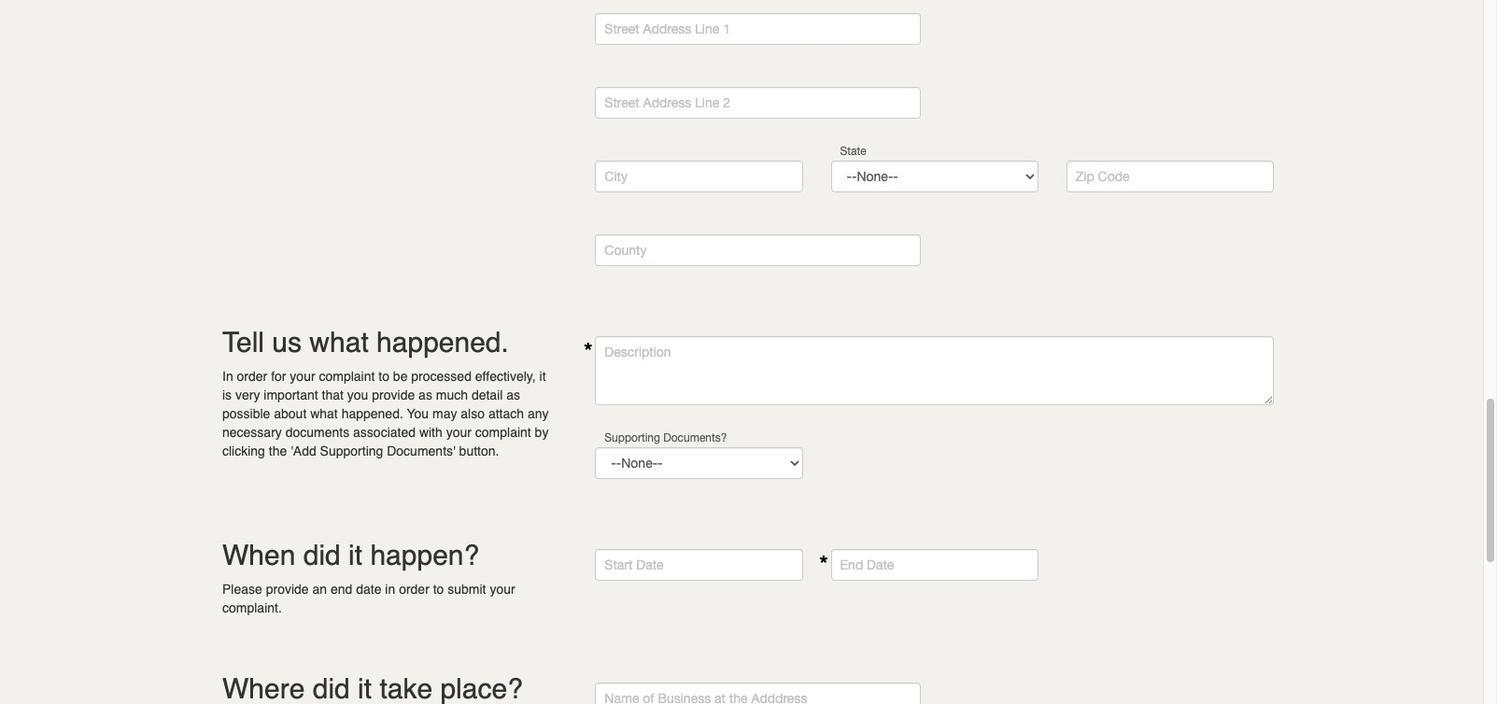 Task type: locate. For each thing, give the bounding box(es) containing it.
zip code
[[1076, 169, 1130, 184]]

address
[[643, 21, 691, 36], [643, 95, 691, 110]]

your
[[290, 369, 315, 384], [446, 425, 472, 440], [490, 582, 515, 597]]

order
[[237, 369, 267, 384], [399, 582, 430, 597]]

1 horizontal spatial it
[[539, 369, 546, 384]]

1 horizontal spatial complaint
[[475, 425, 531, 440]]

you
[[347, 388, 368, 402]]

line left 1
[[695, 21, 719, 36]]

your inside please provide an end date in order to submit your complaint.
[[490, 582, 515, 597]]

1 vertical spatial line
[[695, 95, 719, 110]]

2 address from the top
[[643, 95, 691, 110]]

us
[[272, 326, 302, 359]]

tell
[[222, 326, 264, 359]]

line left 2
[[695, 95, 719, 110]]

street for street address line 1
[[605, 21, 640, 36]]

provide inside please provide an end date in order to submit your complaint.
[[266, 582, 309, 597]]

1 vertical spatial provide
[[266, 582, 309, 597]]

it right effectively,
[[539, 369, 546, 384]]

supporting left the documents?
[[605, 431, 660, 445]]

much
[[436, 388, 468, 402]]

0 vertical spatial provide
[[372, 388, 415, 402]]

1 vertical spatial what
[[310, 406, 338, 421]]

0 vertical spatial address
[[643, 21, 691, 36]]

line for 2
[[695, 95, 719, 110]]

to left be
[[379, 369, 389, 384]]

2 line from the top
[[695, 95, 719, 110]]

happened. up the associated
[[342, 406, 403, 421]]

2 date from the left
[[867, 558, 894, 572]]

necessary
[[222, 425, 282, 440]]

end
[[840, 558, 863, 572]]

1
[[723, 21, 730, 36]]

very
[[235, 388, 260, 402]]

1 address from the top
[[643, 21, 691, 36]]

1 horizontal spatial provide
[[372, 388, 415, 402]]

documents?
[[663, 431, 727, 445]]

complaint down the attach in the left of the page
[[475, 425, 531, 440]]

what up documents
[[310, 406, 338, 421]]

1 vertical spatial happened.
[[342, 406, 403, 421]]

0 horizontal spatial supporting
[[320, 444, 383, 459]]

1 horizontal spatial order
[[399, 582, 430, 597]]

2 as from the left
[[506, 388, 520, 402]]

0 horizontal spatial as
[[419, 388, 432, 402]]

to
[[379, 369, 389, 384], [433, 582, 444, 597]]

county
[[605, 243, 647, 258]]

End Date text field
[[831, 549, 1038, 581]]

0 horizontal spatial date
[[636, 558, 664, 572]]

0 horizontal spatial order
[[237, 369, 267, 384]]

0 horizontal spatial your
[[290, 369, 315, 384]]

button.
[[459, 444, 499, 459]]

processed
[[411, 369, 472, 384]]

0 vertical spatial to
[[379, 369, 389, 384]]

end date
[[840, 558, 894, 572]]

that
[[322, 388, 344, 402]]

zip
[[1076, 169, 1094, 184]]

Street Address Line 2 text field
[[595, 87, 921, 119]]

documents'
[[387, 444, 456, 459]]

to inside in order for your complaint to be processed effectively, it is very important that you provide as much detail as possible about what happened. you may also attach any necessary documents associated with your complaint by clicking the 'add supporting documents' button.
[[379, 369, 389, 384]]

it right did
[[348, 539, 362, 572]]

as up you
[[419, 388, 432, 402]]

street up "street address line 2"
[[605, 21, 640, 36]]

your up important
[[290, 369, 315, 384]]

2 horizontal spatial your
[[490, 582, 515, 597]]

1 vertical spatial street
[[605, 95, 640, 110]]

address left 1
[[643, 21, 691, 36]]

provide down be
[[372, 388, 415, 402]]

about
[[274, 406, 307, 421]]

provide
[[372, 388, 415, 402], [266, 582, 309, 597]]

in
[[385, 582, 395, 597]]

address left 2
[[643, 95, 691, 110]]

did
[[303, 539, 341, 572]]

happened. inside in order for your complaint to be processed effectively, it is very important that you provide as much detail as possible about what happened. you may also attach any necessary documents associated with your complaint by clicking the 'add supporting documents' button.
[[342, 406, 403, 421]]

0 horizontal spatial it
[[348, 539, 362, 572]]

end
[[331, 582, 352, 597]]

1 vertical spatial address
[[643, 95, 691, 110]]

your down also
[[446, 425, 472, 440]]

what
[[310, 326, 369, 359], [310, 406, 338, 421]]

documents
[[286, 425, 350, 440]]

in
[[222, 369, 233, 384]]

0 vertical spatial it
[[539, 369, 546, 384]]

date right start
[[636, 558, 664, 572]]

1 vertical spatial it
[[348, 539, 362, 572]]

1 horizontal spatial date
[[867, 558, 894, 572]]

1 horizontal spatial to
[[433, 582, 444, 597]]

complaint up you
[[319, 369, 375, 384]]

supporting down the associated
[[320, 444, 383, 459]]

what right us in the left of the page
[[310, 326, 369, 359]]

line
[[695, 21, 719, 36], [695, 95, 719, 110]]

1 vertical spatial to
[[433, 582, 444, 597]]

0 vertical spatial order
[[237, 369, 267, 384]]

to inside please provide an end date in order to submit your complaint.
[[433, 582, 444, 597]]

0 vertical spatial what
[[310, 326, 369, 359]]

order up very
[[237, 369, 267, 384]]

0 horizontal spatial to
[[379, 369, 389, 384]]

1 vertical spatial your
[[446, 425, 472, 440]]

as up the attach in the left of the page
[[506, 388, 520, 402]]

date right end
[[867, 558, 894, 572]]

1 date from the left
[[636, 558, 664, 572]]

1 street from the top
[[605, 21, 640, 36]]

date
[[356, 582, 382, 597]]

to left submit
[[433, 582, 444, 597]]

an
[[312, 582, 327, 597]]

complaint.
[[222, 601, 282, 615]]

0 vertical spatial street
[[605, 21, 640, 36]]

date
[[636, 558, 664, 572], [867, 558, 894, 572]]

0 vertical spatial complaint
[[319, 369, 375, 384]]

1 vertical spatial order
[[399, 582, 430, 597]]

order right "in"
[[399, 582, 430, 597]]

1 line from the top
[[695, 21, 719, 36]]

0 horizontal spatial provide
[[266, 582, 309, 597]]

1 horizontal spatial as
[[506, 388, 520, 402]]

0 vertical spatial your
[[290, 369, 315, 384]]

street
[[605, 21, 640, 36], [605, 95, 640, 110]]

street up the city in the left of the page
[[605, 95, 640, 110]]

state
[[840, 145, 867, 158]]

complaint
[[319, 369, 375, 384], [475, 425, 531, 440]]

0 vertical spatial line
[[695, 21, 719, 36]]

Zip Code text field
[[1066, 161, 1274, 192]]

provide inside in order for your complaint to be processed effectively, it is very important that you provide as much detail as possible about what happened. you may also attach any necessary documents associated with your complaint by clicking the 'add supporting documents' button.
[[372, 388, 415, 402]]

happened. up processed
[[376, 326, 509, 359]]

it
[[539, 369, 546, 384], [348, 539, 362, 572]]

provide left an
[[266, 582, 309, 597]]

order inside in order for your complaint to be processed effectively, it is very important that you provide as much detail as possible about what happened. you may also attach any necessary documents associated with your complaint by clicking the 'add supporting documents' button.
[[237, 369, 267, 384]]

effectively,
[[475, 369, 536, 384]]

as
[[419, 388, 432, 402], [506, 388, 520, 402]]

associated
[[353, 425, 416, 440]]

happened.
[[376, 326, 509, 359], [342, 406, 403, 421]]

your right submit
[[490, 582, 515, 597]]

supporting
[[605, 431, 660, 445], [320, 444, 383, 459]]

for
[[271, 369, 286, 384]]

2 vertical spatial your
[[490, 582, 515, 597]]

2 street from the top
[[605, 95, 640, 110]]



Task type: describe. For each thing, give the bounding box(es) containing it.
description
[[605, 345, 671, 360]]

any
[[528, 406, 549, 421]]

is
[[222, 388, 232, 402]]

when did it happen?
[[222, 539, 479, 572]]

street address line 2
[[605, 95, 730, 110]]

may
[[432, 406, 457, 421]]

Street Address Line 1 text field
[[595, 13, 921, 45]]

supporting inside in order for your complaint to be processed effectively, it is very important that you provide as much detail as possible about what happened. you may also attach any necessary documents associated with your complaint by clicking the 'add supporting documents' button.
[[320, 444, 383, 459]]

when
[[222, 539, 296, 572]]

detail
[[472, 388, 503, 402]]

2
[[723, 95, 730, 110]]

clicking
[[222, 444, 265, 459]]

code
[[1098, 169, 1130, 184]]

happen?
[[370, 539, 479, 572]]

start date
[[605, 558, 664, 572]]

City text field
[[595, 161, 803, 192]]

1 as from the left
[[419, 388, 432, 402]]

the
[[269, 444, 287, 459]]

line for 1
[[695, 21, 719, 36]]

date for start date
[[636, 558, 664, 572]]

please provide an end date in order to submit your complaint.
[[222, 582, 515, 615]]

attach
[[488, 406, 524, 421]]

it inside in order for your complaint to be processed effectively, it is very important that you provide as much detail as possible about what happened. you may also attach any necessary documents associated with your complaint by clicking the 'add supporting documents' button.
[[539, 369, 546, 384]]

you
[[407, 406, 429, 421]]

address for 1
[[643, 21, 691, 36]]

with
[[419, 425, 443, 440]]

1 horizontal spatial your
[[446, 425, 472, 440]]

city
[[605, 169, 628, 184]]

street address line 1
[[605, 21, 730, 36]]

Description text field
[[595, 336, 1274, 405]]

Start Date text field
[[595, 549, 803, 581]]

address for 2
[[643, 95, 691, 110]]

tell us what happened.
[[222, 326, 509, 359]]

important
[[264, 388, 318, 402]]

also
[[461, 406, 485, 421]]

please
[[222, 582, 262, 597]]

by
[[535, 425, 549, 440]]

0 horizontal spatial complaint
[[319, 369, 375, 384]]

Name of Business at the Adddress text field
[[595, 683, 921, 704]]

be
[[393, 369, 408, 384]]

0 vertical spatial happened.
[[376, 326, 509, 359]]

supporting documents?
[[605, 431, 727, 445]]

possible
[[222, 406, 270, 421]]

order inside please provide an end date in order to submit your complaint.
[[399, 582, 430, 597]]

'add
[[291, 444, 316, 459]]

1 vertical spatial complaint
[[475, 425, 531, 440]]

date for end date
[[867, 558, 894, 572]]

start
[[605, 558, 633, 572]]

in order for your complaint to be processed effectively, it is very important that you provide as much detail as possible about what happened. you may also attach any necessary documents associated with your complaint by clicking the 'add supporting documents' button.
[[222, 369, 549, 459]]

submit
[[448, 582, 486, 597]]

street for street address line 2
[[605, 95, 640, 110]]

what inside in order for your complaint to be processed effectively, it is very important that you provide as much detail as possible about what happened. you may also attach any necessary documents associated with your complaint by clicking the 'add supporting documents' button.
[[310, 406, 338, 421]]

1 horizontal spatial supporting
[[605, 431, 660, 445]]

County text field
[[595, 234, 921, 266]]



Task type: vqa. For each thing, say whether or not it's contained in the screenshot.
Birth in the 'Birth State or Province Armed Forces Europe'
no



